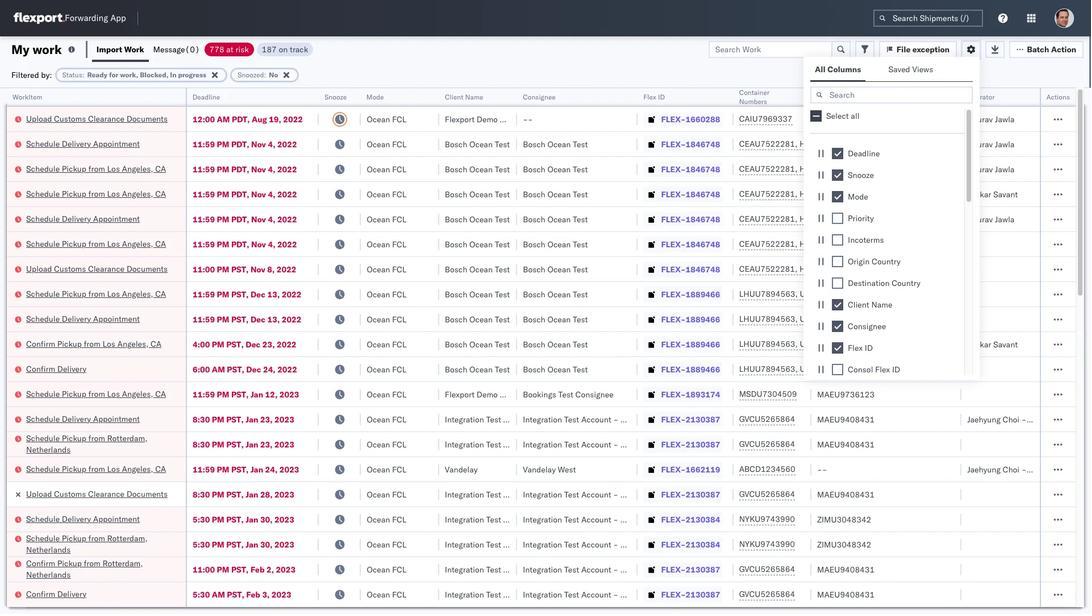 Task type: vqa. For each thing, say whether or not it's contained in the screenshot.
FLEX-1846748 'button'
yes



Task type: locate. For each thing, give the bounding box(es) containing it.
flex id up consol
[[848, 343, 873, 353]]

0 vertical spatial upload customs clearance documents link
[[26, 113, 168, 124]]

omkar savant for lhuu7894563, uetu5238478
[[968, 339, 1019, 349]]

los for confirm pickup from los angeles, ca button
[[103, 339, 115, 349]]

flex-1889466 for confirm delivery
[[662, 364, 721, 374]]

5 2130387 from the top
[[686, 589, 721, 600]]

6 lagerfeld from the top
[[637, 564, 671, 575]]

1 30, from the top
[[260, 514, 273, 525]]

8:30 up 11:59 pm pst, jan 24, 2023 on the left of page
[[193, 439, 210, 450]]

am for 5:30
[[212, 589, 225, 600]]

4 ceau7522281, hlxu6269489, hlxu8034992 from the top
[[740, 214, 916, 224]]

1 horizontal spatial client name
[[848, 300, 893, 310]]

2 upload customs clearance documents link from the top
[[26, 263, 168, 274]]

id right consol
[[893, 365, 901, 375]]

16 flex- from the top
[[662, 489, 686, 500]]

demo down client name button
[[477, 114, 498, 124]]

file exception button
[[880, 41, 958, 58], [880, 41, 958, 58]]

1 vertical spatial customs
[[54, 264, 86, 274]]

4 11:59 from the top
[[193, 214, 215, 224]]

karl
[[621, 414, 635, 425], [621, 439, 635, 450], [621, 489, 635, 500], [621, 514, 635, 525], [621, 539, 635, 550], [621, 564, 635, 575], [621, 589, 635, 600]]

deadline inside "button"
[[193, 93, 220, 101]]

2 vertical spatial upload customs clearance documents
[[26, 489, 168, 499]]

1 vertical spatial 2130384
[[686, 539, 721, 550]]

1 schedule delivery appointment link from the top
[[26, 138, 140, 149]]

13, down 8, at the left of the page
[[268, 289, 280, 299]]

from inside button
[[84, 339, 101, 349]]

2 clearance from the top
[[88, 264, 125, 274]]

los for 5th schedule pickup from los angeles, ca button
[[107, 389, 120, 399]]

24, for 2022
[[263, 364, 276, 374]]

1 vertical spatial upload customs clearance documents
[[26, 264, 168, 274]]

vandelay for vandelay west
[[523, 464, 556, 475]]

1 vertical spatial documents
[[127, 264, 168, 274]]

24, up 28,
[[265, 464, 278, 475]]

vandelay
[[445, 464, 478, 475], [523, 464, 556, 475]]

8:30
[[193, 414, 210, 425], [193, 439, 210, 450], [193, 489, 210, 500]]

0 vertical spatial --
[[523, 114, 533, 124]]

11:59 pm pst, dec 13, 2022 for schedule delivery appointment
[[193, 314, 302, 324]]

confirm delivery button down 'confirm pickup from rotterdam, netherlands'
[[26, 588, 86, 601]]

angeles, inside button
[[117, 339, 149, 349]]

1 horizontal spatial origin
[[1046, 414, 1068, 425]]

8:30 pm pst, jan 23, 2023 for schedule pickup from rotterdam, netherlands
[[193, 439, 294, 450]]

11:59 pm pst, dec 13, 2022 down 11:00 pm pst, nov 8, 2022
[[193, 289, 302, 299]]

1 vertical spatial confirm delivery
[[26, 589, 86, 599]]

delivery for 11:59 pm pdt, nov 4, 2022
[[62, 214, 91, 224]]

1893174
[[686, 389, 721, 399]]

7 fcl from the top
[[392, 264, 407, 274]]

ca for 2nd schedule pickup from los angeles, ca link from the bottom
[[155, 389, 166, 399]]

4 schedule pickup from los angeles, ca link from the top
[[26, 288, 166, 299]]

client name button
[[439, 90, 506, 102]]

ca inside the confirm pickup from los angeles, ca link
[[151, 339, 162, 349]]

status : ready for work, blocked, in progress
[[62, 70, 207, 79]]

14 flex- from the top
[[662, 439, 686, 450]]

0 vertical spatial origin
[[848, 256, 870, 267]]

dec up 11:59 pm pst, jan 12, 2023
[[246, 364, 261, 374]]

0 horizontal spatial :
[[82, 70, 84, 79]]

pickup inside button
[[57, 339, 82, 349]]

1 demo from the top
[[477, 114, 498, 124]]

schedule pickup from rotterdam, netherlands link for 5:30
[[26, 533, 171, 555]]

1 horizontal spatial :
[[264, 70, 266, 79]]

1 vertical spatial schedule pickup from rotterdam, netherlands
[[26, 533, 148, 555]]

3 fcl from the top
[[392, 164, 407, 174]]

1 : from the left
[[82, 70, 84, 79]]

lhuu7894563, uetu5238478 for confirm delivery
[[740, 364, 856, 374]]

2 demo from the top
[[477, 389, 498, 399]]

5 4, from the top
[[268, 239, 276, 249]]

name inside client name button
[[465, 93, 483, 101]]

1 schedule pickup from rotterdam, netherlands from the top
[[26, 433, 148, 455]]

dec up '6:00 am pst, dec 24, 2022'
[[246, 339, 261, 349]]

1 vertical spatial clearance
[[88, 264, 125, 274]]

flex inside button
[[643, 93, 656, 101]]

0 horizontal spatial id
[[658, 93, 665, 101]]

abcdefg78456546 for confirm delivery
[[818, 364, 894, 374]]

documents for 11:00 pm pst, nov 8, 2022
[[127, 264, 168, 274]]

los for 6th schedule pickup from los angeles, ca button from the bottom
[[107, 163, 120, 174]]

0 vertical spatial mode
[[367, 93, 385, 101]]

0 vertical spatial documents
[[127, 113, 168, 124]]

1 vertical spatial confirm delivery button
[[26, 588, 86, 601]]

resize handle column header for client name
[[504, 88, 518, 614]]

0 vertical spatial upload
[[26, 113, 52, 124]]

1 horizontal spatial vandelay
[[523, 464, 556, 475]]

5 maeu9408431 from the top
[[818, 589, 875, 600]]

numbers inside button
[[859, 93, 887, 101]]

pst, up '6:00 am pst, dec 24, 2022'
[[226, 339, 244, 349]]

schedule pickup from los angeles, ca
[[26, 163, 166, 174], [26, 189, 166, 199], [26, 239, 166, 249], [26, 289, 166, 299], [26, 389, 166, 399], [26, 464, 166, 474]]

: left no
[[264, 70, 266, 79]]

flex-2130387
[[662, 414, 721, 425], [662, 439, 721, 450], [662, 489, 721, 500], [662, 564, 721, 575], [662, 589, 721, 600]]

1 vertical spatial mode
[[848, 192, 869, 202]]

:
[[82, 70, 84, 79], [264, 70, 266, 79]]

0 vertical spatial 8:30
[[193, 414, 210, 425]]

5:30 down 11:00 pm pst, feb 2, 2023
[[193, 589, 210, 600]]

1 vertical spatial schedule pickup from rotterdam, netherlands button
[[26, 533, 171, 556]]

pickup inside 'confirm pickup from rotterdam, netherlands'
[[57, 558, 82, 568]]

8:30 down 11:59 pm pst, jan 24, 2023 on the left of page
[[193, 489, 210, 500]]

4 fcl from the top
[[392, 189, 407, 199]]

1 confirm delivery link from the top
[[26, 363, 86, 374]]

ca for first schedule pickup from los angeles, ca link from the bottom
[[155, 464, 166, 474]]

numbers inside container numbers
[[740, 97, 768, 106]]

flex-1889466 for schedule delivery appointment
[[662, 314, 721, 324]]

--
[[523, 114, 533, 124], [818, 464, 828, 475]]

customs
[[54, 113, 86, 124], [54, 264, 86, 274], [54, 489, 86, 499]]

4:00
[[193, 339, 210, 349]]

4 1889466 from the top
[[686, 364, 721, 374]]

pickup
[[62, 163, 86, 174], [62, 189, 86, 199], [62, 239, 86, 249], [62, 289, 86, 299], [57, 339, 82, 349], [62, 389, 86, 399], [62, 433, 86, 443], [62, 464, 86, 474], [62, 533, 86, 543], [57, 558, 82, 568]]

1 horizontal spatial flex id
[[848, 343, 873, 353]]

deadline
[[193, 93, 220, 101], [848, 148, 881, 159]]

11:59 for first schedule pickup from los angeles, ca link from the bottom
[[193, 464, 215, 475]]

1 vertical spatial nyku9743990
[[740, 539, 796, 549]]

5:30 pm pst, jan 30, 2023
[[193, 514, 294, 525], [193, 539, 294, 550]]

1 vertical spatial flex
[[848, 343, 863, 353]]

demo for -
[[477, 114, 498, 124]]

-- down consignee button
[[523, 114, 533, 124]]

1 omkar savant from the top
[[968, 189, 1019, 199]]

2130387 for schedule delivery appointment
[[686, 414, 721, 425]]

0 vertical spatial 30,
[[260, 514, 273, 525]]

4 lhuu7894563, from the top
[[740, 364, 798, 374]]

0 vertical spatial 5:30 pm pst, jan 30, 2023
[[193, 514, 294, 525]]

6 hlxu8034992 from the top
[[860, 264, 916, 274]]

2 flexport from the top
[[445, 389, 475, 399]]

5 schedule pickup from los angeles, ca from the top
[[26, 389, 166, 399]]

clearance
[[88, 113, 125, 124], [88, 264, 125, 274], [88, 489, 125, 499]]

all
[[815, 64, 826, 74]]

schedule delivery appointment for 11:59 pm pst, dec 13, 2022
[[26, 314, 140, 324]]

schedule pickup from rotterdam, netherlands button
[[26, 432, 171, 456], [26, 533, 171, 556]]

flexport. image
[[14, 13, 65, 24]]

30, down 28,
[[260, 514, 273, 525]]

demo left bookings at the bottom of page
[[477, 389, 498, 399]]

country for destination country
[[892, 278, 921, 288]]

destination country
[[848, 278, 921, 288]]

0 vertical spatial name
[[465, 93, 483, 101]]

2 schedule delivery appointment link from the top
[[26, 213, 140, 224]]

8:30 pm pst, jan 23, 2023 for schedule delivery appointment
[[193, 414, 294, 425]]

pst, down '4:00 pm pst, dec 23, 2022'
[[227, 364, 244, 374]]

1846748
[[686, 139, 721, 149], [686, 164, 721, 174], [686, 189, 721, 199], [686, 214, 721, 224], [686, 239, 721, 249], [686, 264, 721, 274]]

2 upload from the top
[[26, 264, 52, 274]]

jaehyung choi - test origin agent
[[968, 414, 1092, 425]]

1 horizontal spatial --
[[818, 464, 828, 475]]

1 flex-2130384 from the top
[[662, 514, 721, 525]]

2 vertical spatial id
[[893, 365, 901, 375]]

4 gaurav jawla from the top
[[968, 214, 1015, 224]]

batch
[[1028, 44, 1050, 54]]

demo
[[477, 114, 498, 124], [477, 389, 498, 399]]

1 vertical spatial flexport
[[445, 389, 475, 399]]

test
[[495, 139, 510, 149], [573, 139, 588, 149], [495, 164, 510, 174], [573, 164, 588, 174], [495, 189, 510, 199], [573, 189, 588, 199], [495, 214, 510, 224], [573, 214, 588, 224], [495, 239, 510, 249], [573, 239, 588, 249], [495, 264, 510, 274], [573, 264, 588, 274], [495, 289, 510, 299], [573, 289, 588, 299], [495, 314, 510, 324], [573, 314, 588, 324], [495, 339, 510, 349], [573, 339, 588, 349], [495, 364, 510, 374], [573, 364, 588, 374], [559, 389, 574, 399], [565, 414, 580, 425], [1029, 414, 1044, 425], [565, 439, 580, 450], [565, 489, 580, 500], [565, 514, 580, 525], [565, 539, 580, 550], [565, 564, 580, 575], [565, 589, 580, 600]]

maeu9408431 for confirm delivery
[[818, 589, 875, 600]]

resize handle column header for mode
[[426, 88, 439, 614]]

rotterdam,
[[107, 433, 148, 443], [107, 533, 148, 543], [103, 558, 143, 568]]

id up flex-1660288
[[658, 93, 665, 101]]

11 schedule from the top
[[26, 464, 60, 474]]

1 lhuu7894563, from the top
[[740, 289, 798, 299]]

2023 right 28,
[[275, 489, 294, 500]]

6 ceau7522281, from the top
[[740, 264, 798, 274]]

am right "12:00"
[[217, 114, 230, 124]]

maeu9736123
[[818, 389, 875, 399]]

11:59 pm pdt, nov 4, 2022 for 2nd schedule pickup from los angeles, ca link from the top
[[193, 189, 297, 199]]

dec down 11:00 pm pst, nov 8, 2022
[[251, 289, 266, 299]]

2022
[[283, 114, 303, 124], [277, 139, 297, 149], [277, 164, 297, 174], [277, 189, 297, 199], [277, 214, 297, 224], [277, 239, 297, 249], [277, 264, 297, 274], [282, 289, 302, 299], [282, 314, 302, 324], [277, 339, 297, 349], [278, 364, 297, 374]]

dec for confirm delivery
[[246, 364, 261, 374]]

1 flexport demo consignee from the top
[[445, 114, 538, 124]]

confirm pickup from rotterdam, netherlands link
[[26, 558, 171, 580]]

origin
[[848, 256, 870, 267], [1046, 414, 1068, 425]]

4 gvcu5265864 from the top
[[740, 564, 796, 574]]

1 vertical spatial schedule pickup from rotterdam, netherlands link
[[26, 533, 171, 555]]

schedule pickup from los angeles, ca button
[[26, 163, 166, 175], [26, 188, 166, 200], [26, 238, 166, 251], [26, 288, 166, 301], [26, 388, 166, 401], [26, 463, 166, 476]]

schedule for fourth schedule pickup from los angeles, ca link
[[26, 289, 60, 299]]

1 vertical spatial am
[[212, 364, 225, 374]]

8 flex- from the top
[[662, 289, 686, 299]]

2130387 for confirm delivery
[[686, 589, 721, 600]]

los inside button
[[103, 339, 115, 349]]

ca for fourth schedule pickup from los angeles, ca link
[[155, 289, 166, 299]]

confirm delivery button for 5:30 am pst, feb 3, 2023
[[26, 588, 86, 601]]

0 vertical spatial am
[[217, 114, 230, 124]]

4, for the schedule delivery appointment link corresponding to 11:59 pm pdt, nov 4, 2022
[[268, 214, 276, 224]]

15 fcl from the top
[[392, 464, 407, 475]]

name
[[465, 93, 483, 101], [872, 300, 893, 310]]

documents for 12:00 am pdt, aug 19, 2022
[[127, 113, 168, 124]]

3 upload customs clearance documents link from the top
[[26, 488, 168, 500]]

2 vertical spatial 8:30
[[193, 489, 210, 500]]

None checkbox
[[833, 213, 844, 224], [833, 234, 844, 246], [833, 278, 844, 289], [833, 299, 844, 310], [833, 342, 844, 354], [833, 364, 844, 375], [833, 213, 844, 224], [833, 234, 844, 246], [833, 278, 844, 289], [833, 299, 844, 310], [833, 342, 844, 354], [833, 364, 844, 375]]

: left ready
[[82, 70, 84, 79]]

-- right abcd1234560
[[818, 464, 828, 475]]

1 vertical spatial rotterdam,
[[107, 533, 148, 543]]

consol flex id
[[848, 365, 901, 375]]

4 account from the top
[[582, 514, 612, 525]]

angeles, for fourth schedule pickup from los angeles, ca link from the bottom
[[122, 239, 153, 249]]

confirm delivery for 6:00 am pst, dec 24, 2022
[[26, 364, 86, 374]]

8:30 down 6:00
[[193, 414, 210, 425]]

am right 6:00
[[212, 364, 225, 374]]

5 account from the top
[[582, 539, 612, 550]]

12 fcl from the top
[[392, 389, 407, 399]]

2 vertical spatial customs
[[54, 489, 86, 499]]

flex-1893174 button
[[643, 386, 723, 402], [643, 386, 723, 402]]

11 ocean fcl from the top
[[367, 364, 407, 374]]

2 flexport demo consignee from the top
[[445, 389, 538, 399]]

5:30 pm pst, jan 30, 2023 down 8:30 pm pst, jan 28, 2023
[[193, 514, 294, 525]]

0 vertical spatial upload customs clearance documents
[[26, 113, 168, 124]]

country
[[872, 256, 901, 267], [892, 278, 921, 288]]

5 schedule pickup from los angeles, ca button from the top
[[26, 388, 166, 401]]

delivery for 5:30 am pst, feb 3, 2023
[[57, 589, 86, 599]]

10 flex- from the top
[[662, 339, 686, 349]]

1 vertical spatial upload customs clearance documents button
[[26, 263, 168, 276]]

batch action
[[1028, 44, 1077, 54]]

(0)
[[185, 44, 200, 54]]

0 vertical spatial schedule pickup from rotterdam, netherlands
[[26, 433, 148, 455]]

8,
[[267, 264, 275, 274]]

2 1889466 from the top
[[686, 314, 721, 324]]

1 horizontal spatial flex
[[848, 343, 863, 353]]

2 8:30 pm pst, jan 23, 2023 from the top
[[193, 439, 294, 450]]

numbers down container
[[740, 97, 768, 106]]

0 vertical spatial client name
[[445, 93, 483, 101]]

8:30 pm pst, jan 23, 2023
[[193, 414, 294, 425], [193, 439, 294, 450]]

0 horizontal spatial flex
[[643, 93, 656, 101]]

los for second schedule pickup from los angeles, ca button
[[107, 189, 120, 199]]

omkar savant
[[968, 189, 1019, 199], [968, 339, 1019, 349]]

gvcu5265864
[[740, 414, 796, 424], [740, 439, 796, 449], [740, 489, 796, 499], [740, 564, 796, 574], [740, 589, 796, 599]]

0 vertical spatial 11:59 pm pst, dec 13, 2022
[[193, 289, 302, 299]]

confirm delivery link for 5:30
[[26, 588, 86, 600]]

1 horizontal spatial mode
[[848, 192, 869, 202]]

30, up 2,
[[260, 539, 273, 550]]

pst, up '4:00 pm pst, dec 23, 2022'
[[231, 314, 249, 324]]

pst,
[[231, 264, 249, 274], [231, 289, 249, 299], [231, 314, 249, 324], [226, 339, 244, 349], [227, 364, 244, 374], [231, 389, 249, 399], [226, 414, 244, 425], [226, 439, 244, 450], [231, 464, 249, 475], [226, 489, 244, 500], [226, 514, 244, 525], [226, 539, 244, 550], [231, 564, 249, 575], [227, 589, 244, 600]]

2 flex-2130387 from the top
[[662, 439, 721, 450]]

6:00
[[193, 364, 210, 374]]

0 vertical spatial snooze
[[325, 93, 347, 101]]

2 gvcu5265864 from the top
[[740, 439, 796, 449]]

0 vertical spatial nyku9743990
[[740, 514, 796, 524]]

confirm inside button
[[26, 339, 55, 349]]

from
[[88, 163, 105, 174], [88, 189, 105, 199], [88, 239, 105, 249], [88, 289, 105, 299], [84, 339, 101, 349], [88, 389, 105, 399], [88, 433, 105, 443], [88, 464, 105, 474], [88, 533, 105, 543], [84, 558, 101, 568]]

2 2130384 from the top
[[686, 539, 721, 550]]

2 vertical spatial documents
[[127, 489, 168, 499]]

from for 2nd schedule pickup from los angeles, ca link from the bottom
[[88, 389, 105, 399]]

28,
[[260, 489, 273, 500]]

1 horizontal spatial numbers
[[859, 93, 887, 101]]

flex-1662119
[[662, 464, 721, 475]]

flex-2130384
[[662, 514, 721, 525], [662, 539, 721, 550]]

client name
[[445, 93, 483, 101], [848, 300, 893, 310]]

1 lhuu7894563, uetu5238478 from the top
[[740, 289, 856, 299]]

schedule delivery appointment for 8:30 pm pst, jan 23, 2023
[[26, 414, 140, 424]]

confirm delivery link
[[26, 363, 86, 374], [26, 588, 86, 600]]

am for 12:00
[[217, 114, 230, 124]]

schedule delivery appointment button for 11:59 pm pdt, nov 4, 2022
[[26, 213, 140, 225]]

1 integration from the top
[[523, 414, 563, 425]]

0 vertical spatial confirm delivery button
[[26, 363, 86, 376]]

abcdefg78456546
[[818, 289, 894, 299], [818, 314, 894, 324], [818, 339, 894, 349], [818, 364, 894, 374]]

schedule delivery appointment
[[26, 138, 140, 149], [26, 214, 140, 224], [26, 314, 140, 324], [26, 414, 140, 424], [26, 514, 140, 524]]

3 ocean fcl from the top
[[367, 164, 407, 174]]

5:30 down 8:30 pm pst, jan 28, 2023
[[193, 514, 210, 525]]

1 vertical spatial name
[[872, 300, 893, 310]]

2 schedule pickup from rotterdam, netherlands link from the top
[[26, 533, 171, 555]]

4 appointment from the top
[[93, 414, 140, 424]]

3 1889466 from the top
[[686, 339, 721, 349]]

jan up 28,
[[251, 464, 263, 475]]

1 horizontal spatial client
[[848, 300, 870, 310]]

upload customs clearance documents link for 12:00 am pdt, aug 19, 2022
[[26, 113, 168, 124]]

1 vertical spatial 11:00
[[193, 564, 215, 575]]

consignee inside button
[[523, 93, 556, 101]]

1 vertical spatial 11:59 pm pst, dec 13, 2022
[[193, 314, 302, 324]]

id
[[658, 93, 665, 101], [865, 343, 873, 353], [893, 365, 901, 375]]

None checkbox
[[811, 110, 822, 122], [833, 148, 844, 159], [833, 169, 844, 181], [833, 191, 844, 202], [833, 256, 844, 267], [833, 321, 844, 332], [811, 110, 822, 122], [833, 148, 844, 159], [833, 169, 844, 181], [833, 191, 844, 202], [833, 256, 844, 267], [833, 321, 844, 332]]

2 uetu5238478 from the top
[[800, 314, 856, 324]]

confirm delivery button down confirm pickup from los angeles, ca button
[[26, 363, 86, 376]]

integration
[[523, 414, 563, 425], [523, 439, 563, 450], [523, 489, 563, 500], [523, 514, 563, 525], [523, 539, 563, 550], [523, 564, 563, 575], [523, 589, 563, 600]]

5:30 pm pst, jan 30, 2023 up 11:00 pm pst, feb 2, 2023
[[193, 539, 294, 550]]

1 upload customs clearance documents link from the top
[[26, 113, 168, 124]]

upload customs clearance documents button
[[26, 113, 168, 125], [26, 263, 168, 276]]

5 11:59 from the top
[[193, 239, 215, 249]]

4 1846748 from the top
[[686, 214, 721, 224]]

0 horizontal spatial origin
[[848, 256, 870, 267]]

13 fcl from the top
[[392, 414, 407, 425]]

1 integration test account - karl lagerfeld from the top
[[523, 414, 671, 425]]

id up consol flex id
[[865, 343, 873, 353]]

11:59 pm pst, dec 13, 2022 up '4:00 pm pst, dec 23, 2022'
[[193, 314, 302, 324]]

upload customs clearance documents
[[26, 113, 168, 124], [26, 264, 168, 274], [26, 489, 168, 499]]

14 ocean fcl from the top
[[367, 439, 407, 450]]

id inside button
[[658, 93, 665, 101]]

2 vertical spatial 23,
[[260, 439, 273, 450]]

rotterdam, inside 'confirm pickup from rotterdam, netherlands'
[[103, 558, 143, 568]]

actions
[[1047, 93, 1071, 101]]

0 horizontal spatial deadline
[[193, 93, 220, 101]]

0 vertical spatial netherlands
[[26, 444, 71, 455]]

24, up 12,
[[263, 364, 276, 374]]

maeu9408431 for confirm pickup from rotterdam, netherlands
[[818, 564, 875, 575]]

11:00
[[193, 264, 215, 274], [193, 564, 215, 575]]

schedule pickup from los angeles, ca link
[[26, 163, 166, 174], [26, 188, 166, 199], [26, 238, 166, 249], [26, 288, 166, 299], [26, 388, 166, 399], [26, 463, 166, 475]]

snoozed : no
[[238, 70, 278, 79]]

1 vertical spatial netherlands
[[26, 545, 71, 555]]

confirm delivery link down 'confirm pickup from rotterdam, netherlands'
[[26, 588, 86, 600]]

1 horizontal spatial deadline
[[848, 148, 881, 159]]

resize handle column header for mbl/mawb numbers
[[949, 88, 962, 614]]

0 vertical spatial client
[[445, 93, 464, 101]]

confirm delivery down 'confirm pickup from rotterdam, netherlands'
[[26, 589, 86, 599]]

2 gaurav jawla from the top
[[968, 139, 1015, 149]]

1 vertical spatial country
[[892, 278, 921, 288]]

client inside client name button
[[445, 93, 464, 101]]

confirm inside 'confirm pickup from rotterdam, netherlands'
[[26, 558, 55, 568]]

integration test account - karl lagerfeld
[[523, 414, 671, 425], [523, 439, 671, 450], [523, 489, 671, 500], [523, 514, 671, 525], [523, 539, 671, 550], [523, 564, 671, 575], [523, 589, 671, 600]]

ca for the confirm pickup from los angeles, ca link
[[151, 339, 162, 349]]

2 vertical spatial flex
[[876, 365, 891, 375]]

3 appointment from the top
[[93, 314, 140, 324]]

abcdefg78456546 for schedule pickup from los angeles, ca
[[818, 289, 894, 299]]

jawla
[[996, 114, 1015, 124], [996, 139, 1015, 149], [996, 164, 1015, 174], [996, 214, 1015, 224]]

19 ocean fcl from the top
[[367, 564, 407, 575]]

schedule pickup from los angeles, ca for fourth schedule pickup from los angeles, ca link from the bottom
[[26, 239, 166, 249]]

8:30 pm pst, jan 23, 2023 down 11:59 pm pst, jan 12, 2023
[[193, 414, 294, 425]]

ca
[[155, 163, 166, 174], [155, 189, 166, 199], [155, 239, 166, 249], [155, 289, 166, 299], [151, 339, 162, 349], [155, 389, 166, 399], [155, 464, 166, 474]]

pst, up 11:00 pm pst, feb 2, 2023
[[226, 539, 244, 550]]

all
[[852, 111, 860, 121]]

1 vertical spatial client
[[848, 300, 870, 310]]

1 horizontal spatial snooze
[[848, 170, 875, 180]]

numbers up all
[[859, 93, 887, 101]]

3 lagerfeld from the top
[[637, 489, 671, 500]]

flex-1660288
[[662, 114, 721, 124]]

from for fourth schedule pickup from los angeles, ca link
[[88, 289, 105, 299]]

deadline up "12:00"
[[193, 93, 220, 101]]

11:00 for 11:00 pm pst, feb 2, 2023
[[193, 564, 215, 575]]

23, down 12,
[[260, 414, 273, 425]]

11 resize handle column header from the left
[[1063, 88, 1077, 614]]

4 flex- from the top
[[662, 189, 686, 199]]

1 vertical spatial 5:30 pm pst, jan 30, 2023
[[193, 539, 294, 550]]

0 vertical spatial flex
[[643, 93, 656, 101]]

24,
[[263, 364, 276, 374], [265, 464, 278, 475]]

2 vertical spatial rotterdam,
[[103, 558, 143, 568]]

11:59
[[193, 139, 215, 149], [193, 164, 215, 174], [193, 189, 215, 199], [193, 214, 215, 224], [193, 239, 215, 249], [193, 289, 215, 299], [193, 314, 215, 324], [193, 389, 215, 399], [193, 464, 215, 475]]

0 horizontal spatial client
[[445, 93, 464, 101]]

11:59 pm pst, dec 13, 2022
[[193, 289, 302, 299], [193, 314, 302, 324]]

views
[[913, 64, 934, 74]]

1 vertical spatial upload customs clearance documents link
[[26, 263, 168, 274]]

0 vertical spatial 5:30
[[193, 514, 210, 525]]

schedule pickup from los angeles, ca for 1st schedule pickup from los angeles, ca link
[[26, 163, 166, 174]]

0 vertical spatial flexport demo consignee
[[445, 114, 538, 124]]

schedule pickup from rotterdam, netherlands for 5:30 pm pst, jan 30, 2023
[[26, 533, 148, 555]]

am down 11:00 pm pst, feb 2, 2023
[[212, 589, 225, 600]]

16 fcl from the top
[[392, 489, 407, 500]]

3 gaurav from the top
[[968, 164, 994, 174]]

1 vertical spatial origin
[[1046, 414, 1068, 425]]

1 8:30 from the top
[[193, 414, 210, 425]]

0 vertical spatial customs
[[54, 113, 86, 124]]

schedule
[[26, 138, 60, 149], [26, 163, 60, 174], [26, 189, 60, 199], [26, 214, 60, 224], [26, 239, 60, 249], [26, 289, 60, 299], [26, 314, 60, 324], [26, 389, 60, 399], [26, 414, 60, 424], [26, 433, 60, 443], [26, 464, 60, 474], [26, 514, 60, 524], [26, 533, 60, 543]]

delivery for 6:00 am pst, dec 24, 2022
[[57, 364, 86, 374]]

pickup for 4th schedule pickup from los angeles, ca button from the top
[[62, 289, 86, 299]]

1 vertical spatial 23,
[[260, 414, 273, 425]]

3 uetu5238478 from the top
[[800, 339, 856, 349]]

origin left agent
[[1046, 414, 1068, 425]]

1 vertical spatial omkar savant
[[968, 339, 1019, 349]]

angeles,
[[122, 163, 153, 174], [122, 189, 153, 199], [122, 239, 153, 249], [122, 289, 153, 299], [117, 339, 149, 349], [122, 389, 153, 399], [122, 464, 153, 474]]

flexport demo consignee for -
[[445, 114, 538, 124]]

2 schedule pickup from los angeles, ca button from the top
[[26, 188, 166, 200]]

jan down 8:30 pm pst, jan 28, 2023
[[246, 514, 258, 525]]

0 horizontal spatial snooze
[[325, 93, 347, 101]]

0 horizontal spatial flex id
[[643, 93, 665, 101]]

dec up '4:00 pm pst, dec 23, 2022'
[[251, 314, 266, 324]]

pst, down 11:00 pm pst, nov 8, 2022
[[231, 289, 249, 299]]

0 vertical spatial id
[[658, 93, 665, 101]]

1 vertical spatial 8:30
[[193, 439, 210, 450]]

deadline down ymluw236679313 on the right top
[[848, 148, 881, 159]]

flex id up flex-1660288
[[643, 93, 665, 101]]

jan up 11:59 pm pst, jan 24, 2023 on the left of page
[[246, 439, 258, 450]]

1889466 for schedule pickup from los angeles, ca
[[686, 289, 721, 299]]

1 upload customs clearance documents from the top
[[26, 113, 168, 124]]

1 documents from the top
[[127, 113, 168, 124]]

4 abcdefg78456546 from the top
[[818, 364, 894, 374]]

schedule pickup from rotterdam, netherlands link
[[26, 432, 171, 455], [26, 533, 171, 555]]

from inside 'confirm pickup from rotterdam, netherlands'
[[84, 558, 101, 568]]

jan
[[251, 389, 263, 399], [246, 414, 258, 425], [246, 439, 258, 450], [251, 464, 263, 475], [246, 489, 258, 500], [246, 514, 258, 525], [246, 539, 258, 550]]

country right destination
[[892, 278, 921, 288]]

23, up '6:00 am pst, dec 24, 2022'
[[263, 339, 275, 349]]

2130387 for schedule pickup from rotterdam, netherlands
[[686, 439, 721, 450]]

1 vertical spatial feb
[[246, 589, 260, 600]]

los for 4th schedule pickup from los angeles, ca button from the bottom of the page
[[107, 239, 120, 249]]

0 vertical spatial omkar
[[968, 189, 992, 199]]

2 flex-2130384 from the top
[[662, 539, 721, 550]]

saved
[[889, 64, 911, 74]]

13, up '4:00 pm pst, dec 23, 2022'
[[268, 314, 280, 324]]

11:59 for the schedule delivery appointment link corresponding to 11:59 pm pdt, nov 4, 2022
[[193, 214, 215, 224]]

mode
[[367, 93, 385, 101], [848, 192, 869, 202]]

3 lhuu7894563, from the top
[[740, 339, 798, 349]]

client name inside button
[[445, 93, 483, 101]]

confirm delivery link down confirm pickup from los angeles, ca button
[[26, 363, 86, 374]]

1 vertical spatial upload
[[26, 264, 52, 274]]

nyku9743990
[[740, 514, 796, 524], [740, 539, 796, 549]]

0 horizontal spatial vandelay
[[445, 464, 478, 475]]

pickup for second schedule pickup from los angeles, ca button
[[62, 189, 86, 199]]

0 vertical spatial zimu3048342
[[818, 514, 872, 525]]

0 vertical spatial 13,
[[268, 289, 280, 299]]

uetu5238478
[[800, 289, 856, 299], [800, 314, 856, 324], [800, 339, 856, 349], [800, 364, 856, 374]]

container numbers
[[740, 88, 770, 106]]

country up destination country
[[872, 256, 901, 267]]

20 flex- from the top
[[662, 589, 686, 600]]

0 vertical spatial confirm delivery link
[[26, 363, 86, 374]]

feb left 2,
[[251, 564, 265, 575]]

0 vertical spatial demo
[[477, 114, 498, 124]]

resize handle column header
[[172, 88, 186, 614], [306, 88, 319, 614], [348, 88, 361, 614], [426, 88, 439, 614], [504, 88, 518, 614], [624, 88, 638, 614], [720, 88, 734, 614], [798, 88, 812, 614], [949, 88, 962, 614], [1027, 88, 1040, 614], [1063, 88, 1077, 614]]

9 11:59 from the top
[[193, 464, 215, 475]]

numbers
[[859, 93, 887, 101], [740, 97, 768, 106]]

6 schedule pickup from los angeles, ca from the top
[[26, 464, 166, 474]]

flex id
[[643, 93, 665, 101], [848, 343, 873, 353]]

1 vertical spatial 8:30 pm pst, jan 23, 2023
[[193, 439, 294, 450]]

maeu9408431
[[818, 414, 875, 425], [818, 439, 875, 450], [818, 489, 875, 500], [818, 564, 875, 575], [818, 589, 875, 600]]

netherlands inside 'confirm pickup from rotterdam, netherlands'
[[26, 570, 71, 580]]

omkar for ceau7522281, hlxu6269489, hlxu8034992
[[968, 189, 992, 199]]

feb left 3,
[[246, 589, 260, 600]]

6 schedule from the top
[[26, 289, 60, 299]]

1 vertical spatial zimu3048342
[[818, 539, 872, 550]]

incoterms
[[848, 235, 885, 245]]

pst, up 11:59 pm pst, jan 24, 2023 on the left of page
[[226, 439, 244, 450]]

rotterdam, for 11:00 pm pst, feb 2, 2023
[[103, 558, 143, 568]]

lhuu7894563, for schedule pickup from los angeles, ca
[[740, 289, 798, 299]]

schedule pickup from los angeles, ca for fourth schedule pickup from los angeles, ca link
[[26, 289, 166, 299]]

confirm delivery down confirm pickup from los angeles, ca button
[[26, 364, 86, 374]]

1 5:30 pm pst, jan 30, 2023 from the top
[[193, 514, 294, 525]]

0 vertical spatial deadline
[[193, 93, 220, 101]]

origin down incoterms
[[848, 256, 870, 267]]

from for 1st schedule pickup from los angeles, ca link
[[88, 163, 105, 174]]

0 vertical spatial clearance
[[88, 113, 125, 124]]

filtered
[[11, 70, 39, 80]]

2 horizontal spatial flex
[[876, 365, 891, 375]]

5 gvcu5265864 from the top
[[740, 589, 796, 599]]

ready
[[87, 70, 107, 79]]

5:30 up 11:00 pm pst, feb 2, 2023
[[193, 539, 210, 550]]

8:30 pm pst, jan 23, 2023 up 11:59 pm pst, jan 24, 2023 on the left of page
[[193, 439, 294, 450]]

0 vertical spatial 2130384
[[686, 514, 721, 525]]

19 flex- from the top
[[662, 564, 686, 575]]

23, up 11:59 pm pst, jan 24, 2023 on the left of page
[[260, 439, 273, 450]]

0 vertical spatial confirm delivery
[[26, 364, 86, 374]]



Task type: describe. For each thing, give the bounding box(es) containing it.
for
[[109, 70, 118, 79]]

in
[[170, 70, 177, 79]]

11:59 pm pst, dec 13, 2022 for schedule pickup from los angeles, ca
[[193, 289, 302, 299]]

message
[[153, 44, 185, 54]]

2 fcl from the top
[[392, 139, 407, 149]]

4 gaurav from the top
[[968, 214, 994, 224]]

jan down 11:59 pm pst, jan 12, 2023
[[246, 414, 258, 425]]

2 integration test account - karl lagerfeld from the top
[[523, 439, 671, 450]]

on
[[279, 44, 288, 54]]

schedule delivery appointment link for 11:59 pm pdt, nov 4, 2022
[[26, 213, 140, 224]]

flexport for bookings test consignee
[[445, 389, 475, 399]]

select
[[827, 111, 849, 121]]

vandelay west
[[523, 464, 576, 475]]

all columns button
[[811, 59, 866, 81]]

angeles, for fourth schedule pickup from los angeles, ca link
[[122, 289, 153, 299]]

16 ocean fcl from the top
[[367, 489, 407, 500]]

schedule delivery appointment for 11:59 pm pdt, nov 4, 2022
[[26, 214, 140, 224]]

file exception
[[897, 44, 950, 54]]

choi
[[1003, 414, 1020, 425]]

forwarding
[[65, 13, 108, 24]]

11:00 for 11:00 pm pst, nov 8, 2022
[[193, 264, 215, 274]]

Search text field
[[811, 86, 974, 103]]

work
[[124, 44, 144, 54]]

4 integration test account - karl lagerfeld from the top
[[523, 514, 671, 525]]

saved views
[[889, 64, 934, 74]]

1 nyku9743990 from the top
[[740, 514, 796, 524]]

dec for schedule pickup from los angeles, ca
[[251, 289, 266, 299]]

11:59 for fourth schedule pickup from los angeles, ca link
[[193, 289, 215, 299]]

19,
[[269, 114, 281, 124]]

confirm pickup from los angeles, ca button
[[26, 338, 162, 351]]

bookings
[[523, 389, 557, 399]]

20 ocean fcl from the top
[[367, 589, 407, 600]]

3 integration from the top
[[523, 489, 563, 500]]

schedule pickup from los angeles, ca for 2nd schedule pickup from los angeles, ca link from the bottom
[[26, 389, 166, 399]]

4 hlxu8034992 from the top
[[860, 214, 916, 224]]

Search Work text field
[[709, 41, 833, 58]]

1 11:59 from the top
[[193, 139, 215, 149]]

lhuu7894563, uetu5238478 for schedule pickup from los angeles, ca
[[740, 289, 856, 299]]

8:30 pm pst, jan 28, 2023
[[193, 489, 294, 500]]

my
[[11, 41, 29, 57]]

3 clearance from the top
[[88, 489, 125, 499]]

import
[[97, 44, 122, 54]]

2023 up 8:30 pm pst, jan 28, 2023
[[280, 464, 299, 475]]

flex-2130387 for schedule delivery appointment
[[662, 414, 721, 425]]

vandelay for vandelay
[[445, 464, 478, 475]]

5 1846748 from the top
[[686, 239, 721, 249]]

schedule for 8:30 pm pst, jan 23, 2023's the schedule delivery appointment link
[[26, 414, 60, 424]]

abcd1234560
[[740, 464, 796, 474]]

1 vertical spatial flex id
[[848, 343, 873, 353]]

pst, down 11:59 pm pst, jan 12, 2023
[[226, 414, 244, 425]]

schedule for fifth the schedule delivery appointment link from the top
[[26, 514, 60, 524]]

6 integration test account - karl lagerfeld from the top
[[523, 564, 671, 575]]

4, for 2nd schedule pickup from los angeles, ca link from the top
[[268, 189, 276, 199]]

3 hlxu6269489, from the top
[[800, 189, 858, 199]]

1 lagerfeld from the top
[[637, 414, 671, 425]]

0 vertical spatial 23,
[[263, 339, 275, 349]]

17 ocean fcl from the top
[[367, 514, 407, 525]]

app
[[110, 13, 126, 24]]

jaehyung
[[968, 414, 1001, 425]]

confirm delivery link for 6:00
[[26, 363, 86, 374]]

container numbers button
[[734, 86, 801, 106]]

msdu7304509
[[740, 389, 798, 399]]

1 vertical spatial id
[[865, 343, 873, 353]]

2 horizontal spatial id
[[893, 365, 901, 375]]

schedule pickup from rotterdam, netherlands button for 5:30 pm pst, jan 30, 2023
[[26, 533, 171, 556]]

ca for 1st schedule pickup from los angeles, ca link
[[155, 163, 166, 174]]

west
[[558, 464, 576, 475]]

1 vertical spatial deadline
[[848, 148, 881, 159]]

2023 down 8:30 pm pst, jan 28, 2023
[[275, 514, 294, 525]]

omkar savant for ceau7522281, hlxu6269489, hlxu8034992
[[968, 189, 1019, 199]]

2023 right 12,
[[280, 389, 299, 399]]

4:00 pm pst, dec 23, 2022
[[193, 339, 297, 349]]

schedule pickup from rotterdam, netherlands for 8:30 pm pst, jan 23, 2023
[[26, 433, 148, 455]]

pst, up 8:30 pm pst, jan 28, 2023
[[231, 464, 249, 475]]

3 8:30 from the top
[[193, 489, 210, 500]]

6 test123456 from the top
[[818, 264, 866, 274]]

2023 right 2,
[[276, 564, 296, 575]]

1 5:30 from the top
[[193, 514, 210, 525]]

mode button
[[361, 90, 428, 102]]

import work
[[97, 44, 144, 54]]

from for the confirm pickup from los angeles, ca link
[[84, 339, 101, 349]]

1 hlxu8034992 from the top
[[860, 139, 916, 149]]

schedule for 5th the schedule delivery appointment link from the bottom of the page
[[26, 138, 60, 149]]

flex-2130387 for schedule pickup from rotterdam, netherlands
[[662, 439, 721, 450]]

5:30 am pst, feb 3, 2023
[[193, 589, 291, 600]]

3 schedule pickup from los angeles, ca button from the top
[[26, 238, 166, 251]]

1 flex-1846748 from the top
[[662, 139, 721, 149]]

1889466 for schedule delivery appointment
[[686, 314, 721, 324]]

snoozed
[[238, 70, 264, 79]]

11:59 for 11:59 pm pst, dec 13, 2022 the schedule delivery appointment link
[[193, 314, 215, 324]]

11:00 pm pst, nov 8, 2022
[[193, 264, 297, 274]]

7 account from the top
[[582, 589, 612, 600]]

pickup for schedule pickup from rotterdam, netherlands button related to 8:30 pm pst, jan 23, 2023
[[62, 433, 86, 443]]

agent
[[1070, 414, 1092, 425]]

file
[[897, 44, 911, 54]]

2023 down 12,
[[275, 414, 294, 425]]

consol
[[848, 365, 874, 375]]

my work
[[11, 41, 62, 57]]

4 ceau7522281, from the top
[[740, 214, 798, 224]]

resize handle column header for flex id
[[720, 88, 734, 614]]

10 schedule from the top
[[26, 433, 60, 443]]

2023 up 11:59 pm pst, jan 24, 2023 on the left of page
[[275, 439, 294, 450]]

flex-1893174
[[662, 389, 721, 399]]

2023 up 11:00 pm pst, feb 2, 2023
[[275, 539, 294, 550]]

country for origin country
[[872, 256, 901, 267]]

confirm delivery for 5:30 am pst, feb 3, 2023
[[26, 589, 86, 599]]

pickup for 6th schedule pickup from los angeles, ca button from the bottom
[[62, 163, 86, 174]]

5 integration from the top
[[523, 539, 563, 550]]

pst, down 11:00 pm pst, feb 2, 2023
[[227, 589, 244, 600]]

2 jawla from the top
[[996, 139, 1015, 149]]

7 ocean fcl from the top
[[367, 264, 407, 274]]

5 karl from the top
[[621, 539, 635, 550]]

angeles, for the confirm pickup from los angeles, ca link
[[117, 339, 149, 349]]

appointment for 11:59 pm pst, dec 13, 2022
[[93, 314, 140, 324]]

resize handle column header for workitem
[[172, 88, 186, 614]]

origin country
[[848, 256, 901, 267]]

schedule pickup from los angeles, ca for first schedule pickup from los angeles, ca link from the bottom
[[26, 464, 166, 474]]

13, for schedule pickup from los angeles, ca
[[268, 289, 280, 299]]

1660288
[[686, 114, 721, 124]]

flexport demo consignee for bookings
[[445, 389, 538, 399]]

pst, down '6:00 am pst, dec 24, 2022'
[[231, 389, 249, 399]]

no
[[269, 70, 278, 79]]

6 hlxu6269489, from the top
[[800, 264, 858, 274]]

12,
[[265, 389, 278, 399]]

6 ocean fcl from the top
[[367, 239, 407, 249]]

dec for schedule delivery appointment
[[251, 314, 266, 324]]

1 schedule delivery appointment from the top
[[26, 138, 140, 149]]

187 on track
[[262, 44, 308, 54]]

resize handle column header for container numbers
[[798, 88, 812, 614]]

uetu5238478 for confirm delivery
[[800, 364, 856, 374]]

pst, up 5:30 am pst, feb 3, 2023
[[231, 564, 249, 575]]

container
[[740, 88, 770, 97]]

deadline button
[[187, 90, 308, 102]]

pst, left 8, at the left of the page
[[231, 264, 249, 274]]

2 hlxu6269489, from the top
[[800, 164, 858, 174]]

2 test123456 from the top
[[818, 164, 866, 174]]

6 integration from the top
[[523, 564, 563, 575]]

3 account from the top
[[582, 489, 612, 500]]

aug
[[252, 114, 267, 124]]

gvcu5265864 for schedule pickup from rotterdam, netherlands
[[740, 439, 796, 449]]

pickup for the confirm pickup from rotterdam, netherlands button
[[57, 558, 82, 568]]

status
[[62, 70, 82, 79]]

bookings test consignee
[[523, 389, 614, 399]]

3 flex-1889466 from the top
[[662, 339, 721, 349]]

2 flex- from the top
[[662, 139, 686, 149]]

upload customs clearance documents button for 12:00 am pdt, aug 19, 2022
[[26, 113, 168, 125]]

confirm for 5:30 am pst, feb 3, 2023
[[26, 589, 55, 599]]

pickup for confirm pickup from los angeles, ca button
[[57, 339, 82, 349]]

workitem
[[13, 93, 42, 101]]

4 schedule pickup from los angeles, ca button from the top
[[26, 288, 166, 301]]

schedule pickup from los angeles, ca for 2nd schedule pickup from los angeles, ca link from the top
[[26, 189, 166, 199]]

1 vertical spatial snooze
[[848, 170, 875, 180]]

6 account from the top
[[582, 564, 612, 575]]

customs for 11:00 pm pst, nov 8, 2022
[[54, 264, 86, 274]]

numbers for mbl/mawb numbers
[[859, 93, 887, 101]]

gvcu5265864 for confirm delivery
[[740, 589, 796, 599]]

gvcu5265864 for schedule delivery appointment
[[740, 414, 796, 424]]

angeles, for 2nd schedule pickup from los angeles, ca link from the top
[[122, 189, 153, 199]]

schedule for first schedule pickup from los angeles, ca link from the bottom
[[26, 464, 60, 474]]

lhuu7894563, uetu5238478 for schedule delivery appointment
[[740, 314, 856, 324]]

destination
[[848, 278, 890, 288]]

netherlands for 11:00
[[26, 570, 71, 580]]

netherlands for 5:30
[[26, 545, 71, 555]]

2023 right 3,
[[272, 589, 291, 600]]

24, for 2023
[[265, 464, 278, 475]]

confirm pickup from los angeles, ca
[[26, 339, 162, 349]]

progress
[[178, 70, 207, 79]]

forwarding app
[[65, 13, 126, 24]]

flex-1889466 for schedule pickup from los angeles, ca
[[662, 289, 721, 299]]

gvcu5265864 for confirm pickup from rotterdam, netherlands
[[740, 564, 796, 574]]

5 hlxu8034992 from the top
[[860, 239, 916, 249]]

12:00
[[193, 114, 215, 124]]

lhuu7894563, for schedule delivery appointment
[[740, 314, 798, 324]]

mbl/mawb numbers button
[[812, 90, 951, 102]]

1 horizontal spatial name
[[872, 300, 893, 310]]

confirm pickup from rotterdam, netherlands
[[26, 558, 143, 580]]

1 4, from the top
[[268, 139, 276, 149]]

6 flex- from the top
[[662, 239, 686, 249]]

778
[[210, 44, 224, 54]]

savant for ceau7522281, hlxu6269489, hlxu8034992
[[994, 189, 1019, 199]]

track
[[290, 44, 308, 54]]

uetu5238478 for schedule pickup from los angeles, ca
[[800, 289, 856, 299]]

1 1846748 from the top
[[686, 139, 721, 149]]

9 ocean fcl from the top
[[367, 314, 407, 324]]

pickup for schedule pickup from rotterdam, netherlands button corresponding to 5:30 pm pst, jan 30, 2023
[[62, 533, 86, 543]]

1 gaurav from the top
[[968, 114, 994, 124]]

5 ocean fcl from the top
[[367, 214, 407, 224]]

1662119
[[686, 464, 721, 475]]

0 horizontal spatial --
[[523, 114, 533, 124]]

batch action button
[[1010, 41, 1084, 58]]

upload customs clearance documents for 11:00
[[26, 264, 168, 274]]

2 hlxu8034992 from the top
[[860, 164, 916, 174]]

2 ceau7522281, hlxu6269489, hlxu8034992 from the top
[[740, 164, 916, 174]]

3,
[[262, 589, 270, 600]]

feb for 3,
[[246, 589, 260, 600]]

18 ocean fcl from the top
[[367, 539, 407, 550]]

23, for schedule pickup from rotterdam, netherlands
[[260, 439, 273, 450]]

priority
[[848, 213, 875, 223]]

5:30 for confirm delivery
[[193, 589, 210, 600]]

1 jawla from the top
[[996, 114, 1015, 124]]

2 ocean fcl from the top
[[367, 139, 407, 149]]

1 vertical spatial client name
[[848, 300, 893, 310]]

4 karl from the top
[[621, 514, 635, 525]]

3 integration test account - karl lagerfeld from the top
[[523, 489, 671, 500]]

delivery for 11:59 pm pst, dec 13, 2022
[[62, 314, 91, 324]]

1 appointment from the top
[[93, 138, 140, 149]]

mode inside button
[[367, 93, 385, 101]]

3 karl from the top
[[621, 489, 635, 500]]

angeles, for 2nd schedule pickup from los angeles, ca link from the bottom
[[122, 389, 153, 399]]

2 5:30 pm pst, jan 30, 2023 from the top
[[193, 539, 294, 550]]

maeu9408431 for schedule pickup from rotterdam, netherlands
[[818, 439, 875, 450]]

6 karl from the top
[[621, 564, 635, 575]]

rotterdam, for 5:30 pm pst, jan 30, 2023
[[107, 533, 148, 543]]

clearance for 12:00 am pdt, aug 19, 2022
[[88, 113, 125, 124]]

Search Shipments (/) text field
[[874, 10, 984, 27]]

work,
[[120, 70, 138, 79]]

maeu9408431 for schedule delivery appointment
[[818, 414, 875, 425]]

15 flex- from the top
[[662, 464, 686, 475]]

8 11:59 from the top
[[193, 389, 215, 399]]

3 maeu9408431 from the top
[[818, 489, 875, 500]]

risk
[[236, 44, 249, 54]]

saved views button
[[885, 59, 941, 81]]

message (0)
[[153, 44, 200, 54]]

3 1846748 from the top
[[686, 189, 721, 199]]

operator
[[968, 93, 995, 101]]

4 lagerfeld from the top
[[637, 514, 671, 525]]

1 ceau7522281, from the top
[[740, 139, 798, 149]]

jan left 12,
[[251, 389, 263, 399]]

2 schedule pickup from los angeles, ca link from the top
[[26, 188, 166, 199]]

mbl/mawb numbers
[[818, 93, 887, 101]]

5 flex- from the top
[[662, 214, 686, 224]]

2 30, from the top
[[260, 539, 273, 550]]

pst, down 8:30 pm pst, jan 28, 2023
[[226, 514, 244, 525]]

187
[[262, 44, 277, 54]]

5 ceau7522281, hlxu6269489, hlxu8034992 from the top
[[740, 239, 916, 249]]

3 ceau7522281, from the top
[[740, 189, 798, 199]]

2 nyku9743990 from the top
[[740, 539, 796, 549]]

13 schedule from the top
[[26, 533, 60, 543]]

9 fcl from the top
[[392, 314, 407, 324]]

5 appointment from the top
[[93, 514, 140, 524]]

12:00 am pdt, aug 19, 2022
[[193, 114, 303, 124]]

pst, down 11:59 pm pst, jan 24, 2023 on the left of page
[[226, 489, 244, 500]]

confirm delivery button for 6:00 am pst, dec 24, 2022
[[26, 363, 86, 376]]

1 ceau7522281, hlxu6269489, hlxu8034992 from the top
[[740, 139, 916, 149]]

delivery for 8:30 pm pst, jan 23, 2023
[[62, 414, 91, 424]]

select all
[[827, 111, 860, 121]]

schedule delivery appointment button for 8:30 pm pst, jan 23, 2023
[[26, 413, 140, 426]]

2,
[[267, 564, 274, 575]]

1 karl from the top
[[621, 414, 635, 425]]

11:00 pm pst, feb 2, 2023
[[193, 564, 296, 575]]

11:59 pm pst, jan 24, 2023
[[193, 464, 299, 475]]

caiu7969337
[[740, 114, 793, 124]]

13, for schedule delivery appointment
[[268, 314, 280, 324]]

6 schedule pickup from los angeles, ca button from the top
[[26, 463, 166, 476]]

2 integration from the top
[[523, 439, 563, 450]]

from for 2nd schedule pickup from los angeles, ca link from the top
[[88, 189, 105, 199]]

ca for fourth schedule pickup from los angeles, ca link from the bottom
[[155, 239, 166, 249]]

15 ocean fcl from the top
[[367, 464, 407, 475]]

jan up 11:00 pm pst, feb 2, 2023
[[246, 539, 258, 550]]

schedule for 2nd schedule pickup from los angeles, ca link from the bottom
[[26, 389, 60, 399]]

am for 6:00
[[212, 364, 225, 374]]

schedule for the schedule delivery appointment link corresponding to 11:59 pm pdt, nov 4, 2022
[[26, 214, 60, 224]]

6 ceau7522281, hlxu6269489, hlxu8034992 from the top
[[740, 264, 916, 274]]

1 flex- from the top
[[662, 114, 686, 124]]

7 flex- from the top
[[662, 264, 686, 274]]

1 11:59 pm pdt, nov 4, 2022 from the top
[[193, 139, 297, 149]]

5 ceau7522281, from the top
[[740, 239, 798, 249]]

flex id inside button
[[643, 93, 665, 101]]

3 upload customs clearance documents from the top
[[26, 489, 168, 499]]

1 schedule delivery appointment button from the top
[[26, 138, 140, 150]]

import work button
[[92, 36, 149, 62]]

all columns
[[815, 64, 862, 74]]

1 schedule pickup from los angeles, ca link from the top
[[26, 163, 166, 174]]

3 test123456 from the top
[[818, 189, 866, 199]]

11:59 pm pst, jan 12, 2023
[[193, 389, 299, 399]]

workitem button
[[7, 90, 175, 102]]

jan left 28,
[[246, 489, 258, 500]]

pickup for 6th schedule pickup from los angeles, ca button from the top
[[62, 464, 86, 474]]

flex id button
[[638, 90, 723, 102]]

ca for 2nd schedule pickup from los angeles, ca link from the top
[[155, 189, 166, 199]]

work
[[33, 41, 62, 57]]

upload for 11:00 pm pst, nov 8, 2022
[[26, 264, 52, 274]]



